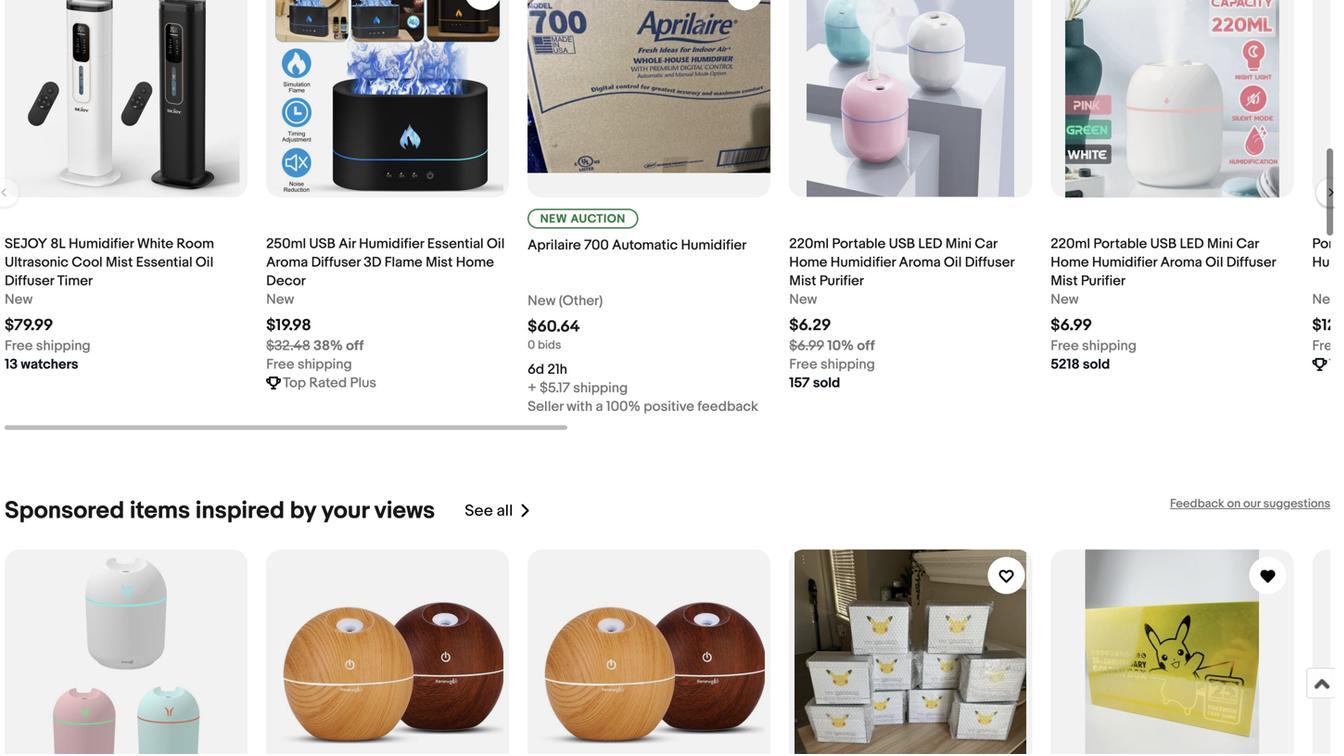 Task type: describe. For each thing, give the bounding box(es) containing it.
portable for $6.29
[[832, 236, 886, 252]]

new text field for $12
[[1313, 290, 1336, 309]]

$6.29 text field
[[789, 316, 831, 335]]

mist inside sejoy 8l humidifier white room ultrasonic cool mist essential oil diffuser timer new $79.99 free shipping 13 watchers
[[106, 254, 133, 271]]

led for $6.99
[[1180, 236, 1204, 252]]

free shipping text field for $79.99
[[5, 337, 91, 355]]

0 bids text field
[[528, 338, 562, 352]]

diffuser for free
[[5, 273, 54, 289]]

oil inside 250ml usb air humidifier essential oil aroma diffuser 3d flame mist home decor new $19.98 $32.48 38% off free shipping
[[487, 236, 505, 252]]

$19.98
[[266, 316, 311, 335]]

$5.17
[[540, 380, 570, 397]]

humidifier right 'automatic' at the top of the page
[[681, 237, 747, 254]]

157 sold text field
[[789, 374, 841, 392]]

on
[[1227, 497, 1241, 511]]

5218 sold text field
[[1051, 355, 1110, 374]]

$6.99 inside 220ml portable usb led mini car home humidifier aroma oil diffuser mist purifier new $6.29 $6.99 10% off free shipping 157 sold
[[789, 338, 825, 354]]

room
[[177, 236, 214, 252]]

shipping inside 250ml usb air humidifier essential oil aroma diffuser 3d flame mist home decor new $19.98 $32.48 38% off free shipping
[[298, 356, 352, 373]]

aprilaire
[[528, 237, 581, 254]]

essential inside sejoy 8l humidifier white room ultrasonic cool mist essential oil diffuser timer new $79.99 free shipping 13 watchers
[[136, 254, 193, 271]]

oil for $6.29
[[944, 254, 962, 271]]

sponsored items inspired by your views
[[5, 497, 435, 525]]

mist inside 250ml usb air humidifier essential oil aroma diffuser 3d flame mist home decor new $19.98 $32.48 38% off free shipping
[[426, 254, 453, 271]]

rated
[[309, 375, 347, 391]]

new $12 free
[[1313, 291, 1336, 354]]

diffuser for $6.29
[[965, 254, 1015, 271]]

aroma for $6.29
[[899, 254, 941, 271]]

feedback on our suggestions link
[[1170, 497, 1331, 511]]

mini for $6.99
[[1208, 236, 1234, 252]]

sold inside 220ml portable usb led mini car home humidifier aroma oil diffuser mist purifier new $6.29 $6.99 10% off free shipping 157 sold
[[813, 375, 841, 391]]

aroma inside 250ml usb air humidifier essential oil aroma diffuser 3d flame mist home decor new $19.98 $32.48 38% off free shipping
[[266, 254, 308, 271]]

13
[[5, 356, 18, 373]]

+ $5.17 shipping text field
[[528, 379, 628, 397]]

new up $12 "text box"
[[1313, 291, 1336, 308]]

port
[[1313, 236, 1336, 271]]

$79.99 text field
[[5, 316, 53, 335]]

Top Rated Plus text field
[[283, 374, 377, 392]]

portable for $6.99
[[1094, 236, 1148, 252]]

flame
[[385, 254, 423, 271]]

8l
[[50, 236, 66, 252]]

220ml portable usb led mini car home humidifier aroma oil diffuser mist purifier new $6.99 free shipping 5218 sold
[[1051, 236, 1276, 373]]

sejoy 8l humidifier white room ultrasonic cool mist essential oil diffuser timer new $79.99 free shipping 13 watchers
[[5, 236, 214, 373]]

cool
[[72, 254, 103, 271]]

250ml
[[266, 236, 306, 252]]

new text field for $79.99
[[5, 290, 33, 309]]

6d
[[528, 361, 545, 378]]

shipping inside sejoy 8l humidifier white room ultrasonic cool mist essential oil diffuser timer new $79.99 free shipping 13 watchers
[[36, 338, 91, 354]]

off for $19.98
[[346, 338, 364, 354]]

diffuser inside 250ml usb air humidifier essential oil aroma diffuser 3d flame mist home decor new $19.98 $32.48 38% off free shipping
[[311, 254, 361, 271]]

see all link
[[465, 497, 532, 525]]

1 horizontal spatial free shipping text field
[[789, 355, 875, 374]]

a
[[596, 398, 603, 415]]

automatic
[[612, 237, 678, 254]]

5218
[[1051, 356, 1080, 373]]

free down $12
[[1313, 338, 1336, 354]]

positive
[[644, 398, 695, 415]]

off for $6.29
[[857, 338, 875, 354]]

led for $6.29
[[919, 236, 943, 252]]

oil for $6.99
[[1206, 254, 1224, 271]]

mist inside 220ml portable usb led mini car home humidifier aroma oil diffuser mist purifier new $6.29 $6.99 10% off free shipping 157 sold
[[789, 273, 817, 289]]

mist inside 220ml portable usb led mini car home humidifier aroma oil diffuser mist purifier new $6.99 free shipping 5218 sold
[[1051, 273, 1078, 289]]

Free shipping text field
[[266, 355, 352, 374]]

new text field for $19.98
[[266, 290, 294, 309]]

220ml portable usb led mini car home humidifier aroma oil diffuser mist purifier new $6.29 $6.99 10% off free shipping 157 sold
[[789, 236, 1015, 391]]

watchers
[[21, 356, 78, 373]]

new inside 250ml usb air humidifier essential oil aroma diffuser 3d flame mist home decor new $19.98 $32.48 38% off free shipping
[[266, 291, 294, 308]]

6d 21h text field
[[528, 360, 568, 379]]

see all
[[465, 501, 513, 521]]

13 watchers text field
[[5, 355, 78, 374]]

usb for $6.99
[[1151, 236, 1177, 252]]

New (Other) text field
[[528, 292, 603, 310]]

mini for $6.29
[[946, 236, 972, 252]]

(other)
[[559, 293, 603, 309]]

with
[[567, 398, 593, 415]]

previous price $6.99 10% off text field
[[789, 337, 875, 355]]

essential inside 250ml usb air humidifier essential oil aroma diffuser 3d flame mist home decor new $19.98 $32.48 38% off free shipping
[[427, 236, 484, 252]]

free inside 220ml portable usb led mini car home humidifier aroma oil diffuser mist purifier new $6.29 $6.99 10% off free shipping 157 sold
[[789, 356, 818, 373]]

sejoy
[[5, 236, 47, 252]]

our
[[1244, 497, 1261, 511]]

sold inside 220ml portable usb led mini car home humidifier aroma oil diffuser mist purifier new $6.99 free shipping 5218 sold
[[1083, 356, 1110, 373]]

New text field
[[789, 290, 818, 309]]

0
[[528, 338, 535, 352]]

free inside 220ml portable usb led mini car home humidifier aroma oil diffuser mist purifier new $6.99 free shipping 5218 sold
[[1051, 338, 1079, 354]]

all
[[497, 501, 513, 521]]



Task type: vqa. For each thing, say whether or not it's contained in the screenshot.
Feedback on our suggestions
yes



Task type: locate. For each thing, give the bounding box(es) containing it.
$6.99 up 5218
[[1051, 316, 1093, 335]]

top
[[283, 375, 306, 391]]

aroma for $6.99
[[1161, 254, 1203, 271]]

0 horizontal spatial home
[[456, 254, 494, 271]]

+
[[528, 380, 537, 397]]

2 aroma from the left
[[899, 254, 941, 271]]

free up 157
[[789, 356, 818, 373]]

$79.99
[[5, 316, 53, 335]]

Free shipping text field
[[5, 337, 91, 355], [1051, 337, 1137, 355], [789, 355, 875, 374]]

timer
[[57, 273, 93, 289]]

new up $6.29
[[789, 291, 818, 308]]

purifier up $6.99 text box
[[1081, 273, 1126, 289]]

portable inside 220ml portable usb led mini car home humidifier aroma oil diffuser mist purifier new $6.99 free shipping 5218 sold
[[1094, 236, 1148, 252]]

shipping inside 220ml portable usb led mini car home humidifier aroma oil diffuser mist purifier new $6.29 $6.99 10% off free shipping 157 sold
[[821, 356, 875, 373]]

mini inside 220ml portable usb led mini car home humidifier aroma oil diffuser mist purifier new $6.99 free shipping 5218 sold
[[1208, 236, 1234, 252]]

home up $6.99 text box
[[1051, 254, 1089, 271]]

$60.64 text field
[[528, 317, 580, 337]]

home for $6.29
[[789, 254, 828, 271]]

car inside 220ml portable usb led mini car home humidifier aroma oil diffuser mist purifier new $6.99 free shipping 5218 sold
[[1237, 236, 1259, 252]]

new up $6.99 text box
[[1051, 291, 1079, 308]]

3 home from the left
[[1051, 254, 1089, 271]]

purifier for $6.99
[[1081, 273, 1126, 289]]

views
[[374, 497, 435, 525]]

1 horizontal spatial led
[[1180, 236, 1204, 252]]

car
[[975, 236, 998, 252], [1237, 236, 1259, 252]]

air
[[339, 236, 356, 252]]

100%
[[606, 398, 641, 415]]

usb inside 250ml usb air humidifier essential oil aroma diffuser 3d flame mist home decor new $19.98 $32.48 38% off free shipping
[[309, 236, 336, 252]]

250ml usb air humidifier essential oil aroma diffuser 3d flame mist home decor new $19.98 $32.48 38% off free shipping
[[266, 236, 505, 373]]

free shipping text field up watchers
[[5, 337, 91, 355]]

3 new text field from the left
[[1051, 290, 1079, 309]]

3d
[[364, 254, 382, 271]]

mini
[[946, 236, 972, 252], [1208, 236, 1234, 252]]

220ml inside 220ml portable usb led mini car home humidifier aroma oil diffuser mist purifier new $6.99 free shipping 5218 sold
[[1051, 236, 1091, 252]]

led
[[919, 236, 943, 252], [1180, 236, 1204, 252]]

2 horizontal spatial aroma
[[1161, 254, 1203, 271]]

bids
[[538, 338, 562, 352]]

$19.98 text field
[[266, 316, 311, 335]]

0 horizontal spatial purifier
[[820, 273, 864, 289]]

usb for $6.29
[[889, 236, 915, 252]]

diffuser inside 220ml portable usb led mini car home humidifier aroma oil diffuser mist purifier new $6.99 free shipping 5218 sold
[[1227, 254, 1276, 271]]

free down $32.48 on the left top of the page
[[266, 356, 294, 373]]

shipping up watchers
[[36, 338, 91, 354]]

$6.99 inside 220ml portable usb led mini car home humidifier aroma oil diffuser mist purifier new $6.99 free shipping 5218 sold
[[1051, 316, 1093, 335]]

0 vertical spatial essential
[[427, 236, 484, 252]]

purifier inside 220ml portable usb led mini car home humidifier aroma oil diffuser mist purifier new $6.99 free shipping 5218 sold
[[1081, 273, 1126, 289]]

car for $6.29
[[975, 236, 998, 252]]

0 horizontal spatial led
[[919, 236, 943, 252]]

new inside the new (other) $60.64 0 bids 6d 21h + $5.17 shipping seller with a 100% positive feedback
[[528, 293, 556, 309]]

by
[[290, 497, 316, 525]]

oil inside sejoy 8l humidifier white room ultrasonic cool mist essential oil diffuser timer new $79.99 free shipping 13 watchers
[[196, 254, 214, 271]]

oil inside 220ml portable usb led mini car home humidifier aroma oil diffuser mist purifier new $6.29 $6.99 10% off free shipping 157 sold
[[944, 254, 962, 271]]

1 horizontal spatial home
[[789, 254, 828, 271]]

220ml up $6.99 text box
[[1051, 236, 1091, 252]]

2 purifier from the left
[[1081, 273, 1126, 289]]

free inside 250ml usb air humidifier essential oil aroma diffuser 3d flame mist home decor new $19.98 $32.48 38% off free shipping
[[266, 356, 294, 373]]

shipping
[[36, 338, 91, 354], [1082, 338, 1137, 354], [298, 356, 352, 373], [821, 356, 875, 373], [573, 380, 628, 397]]

0 horizontal spatial sold
[[813, 375, 841, 391]]

3 usb from the left
[[1151, 236, 1177, 252]]

sold right 157
[[813, 375, 841, 391]]

free up 5218
[[1051, 338, 1079, 354]]

mini inside 220ml portable usb led mini car home humidifier aroma oil diffuser mist purifier new $6.29 $6.99 10% off free shipping 157 sold
[[946, 236, 972, 252]]

1 off from the left
[[346, 338, 364, 354]]

1 mini from the left
[[946, 236, 972, 252]]

mist
[[106, 254, 133, 271], [426, 254, 453, 271], [789, 273, 817, 289], [1051, 273, 1078, 289]]

ultrasonic
[[5, 254, 69, 271]]

off inside 250ml usb air humidifier essential oil aroma diffuser 3d flame mist home decor new $19.98 $32.48 38% off free shipping
[[346, 338, 364, 354]]

shipping up 5218 sold text field
[[1082, 338, 1137, 354]]

new inside 220ml portable usb led mini car home humidifier aroma oil diffuser mist purifier new $6.29 $6.99 10% off free shipping 157 sold
[[789, 291, 818, 308]]

new inside 220ml portable usb led mini car home humidifier aroma oil diffuser mist purifier new $6.99 free shipping 5218 sold
[[1051, 291, 1079, 308]]

$12
[[1313, 316, 1336, 335]]

free up the 13
[[5, 338, 33, 354]]

220ml for $6.99
[[1051, 236, 1091, 252]]

0 horizontal spatial free shipping text field
[[5, 337, 91, 355]]

1 horizontal spatial sold
[[1083, 356, 1110, 373]]

2 horizontal spatial home
[[1051, 254, 1089, 271]]

new up $79.99 text box
[[5, 291, 33, 308]]

off inside 220ml portable usb led mini car home humidifier aroma oil diffuser mist purifier new $6.29 $6.99 10% off free shipping 157 sold
[[857, 338, 875, 354]]

sponsored
[[5, 497, 124, 525]]

0 horizontal spatial portable
[[832, 236, 886, 252]]

2 horizontal spatial free shipping text field
[[1051, 337, 1137, 355]]

3 aroma from the left
[[1161, 254, 1203, 271]]

$6.99 text field
[[1051, 316, 1093, 335]]

1 purifier from the left
[[820, 273, 864, 289]]

1 horizontal spatial off
[[857, 338, 875, 354]]

humidifier up cool
[[69, 236, 134, 252]]

38%
[[314, 338, 343, 354]]

1 usb from the left
[[309, 236, 336, 252]]

new
[[540, 212, 568, 226]]

mist up new text field
[[789, 273, 817, 289]]

shipping inside 220ml portable usb led mini car home humidifier aroma oil diffuser mist purifier new $6.99 free shipping 5218 sold
[[1082, 338, 1137, 354]]

new text field down decor
[[266, 290, 294, 309]]

1 horizontal spatial mini
[[1208, 236, 1234, 252]]

auction
[[571, 212, 626, 226]]

0 horizontal spatial car
[[975, 236, 998, 252]]

car inside 220ml portable usb led mini car home humidifier aroma oil diffuser mist purifier new $6.29 $6.99 10% off free shipping 157 sold
[[975, 236, 998, 252]]

usb
[[309, 236, 336, 252], [889, 236, 915, 252], [1151, 236, 1177, 252]]

shipping down the 10%
[[821, 356, 875, 373]]

new auction
[[540, 212, 626, 226]]

$6.99
[[1051, 316, 1093, 335], [789, 338, 825, 354]]

sold right 5218
[[1083, 356, 1110, 373]]

diffuser inside sejoy 8l humidifier white room ultrasonic cool mist essential oil diffuser timer new $79.99 free shipping 13 watchers
[[5, 273, 54, 289]]

diffuser for $6.99
[[1227, 254, 1276, 271]]

feedback on our suggestions
[[1170, 497, 1331, 511]]

aroma inside 220ml portable usb led mini car home humidifier aroma oil diffuser mist purifier new $6.29 $6.99 10% off free shipping 157 sold
[[899, 254, 941, 271]]

1 new text field from the left
[[5, 290, 33, 309]]

2 new text field from the left
[[266, 290, 294, 309]]

0 horizontal spatial off
[[346, 338, 364, 354]]

home inside 220ml portable usb led mini car home humidifier aroma oil diffuser mist purifier new $6.29 $6.99 10% off free shipping 157 sold
[[789, 254, 828, 271]]

new up $60.64 text box
[[528, 293, 556, 309]]

home inside 250ml usb air humidifier essential oil aroma diffuser 3d flame mist home decor new $19.98 $32.48 38% off free shipping
[[456, 254, 494, 271]]

plus
[[350, 375, 377, 391]]

humidifier up $6.99 text box
[[1092, 254, 1158, 271]]

feedback
[[698, 398, 758, 415]]

0 vertical spatial sold
[[1083, 356, 1110, 373]]

2 220ml from the left
[[1051, 236, 1091, 252]]

free shipping text field down the 10%
[[789, 355, 875, 374]]

1 vertical spatial sold
[[813, 375, 841, 391]]

2 home from the left
[[789, 254, 828, 271]]

portable
[[832, 236, 886, 252], [1094, 236, 1148, 252]]

220ml up new text field
[[789, 236, 829, 252]]

see
[[465, 501, 493, 521]]

mist right flame
[[426, 254, 453, 271]]

new text field up $79.99 text box
[[5, 290, 33, 309]]

1 horizontal spatial $6.99
[[1051, 316, 1093, 335]]

humidifier inside sejoy 8l humidifier white room ultrasonic cool mist essential oil diffuser timer new $79.99 free shipping 13 watchers
[[69, 236, 134, 252]]

1 horizontal spatial usb
[[889, 236, 915, 252]]

essential
[[427, 236, 484, 252], [136, 254, 193, 271]]

mist up $6.99 text box
[[1051, 273, 1078, 289]]

decor
[[266, 273, 306, 289]]

led inside 220ml portable usb led mini car home humidifier aroma oil diffuser mist purifier new $6.29 $6.99 10% off free shipping 157 sold
[[919, 236, 943, 252]]

2 car from the left
[[1237, 236, 1259, 252]]

mist right cool
[[106, 254, 133, 271]]

Seller with a 100% positive feedback text field
[[528, 397, 758, 416]]

free shipping text field down $6.99 text box
[[1051, 337, 1137, 355]]

white
[[137, 236, 173, 252]]

home for $6.99
[[1051, 254, 1089, 271]]

1 portable from the left
[[832, 236, 886, 252]]

New text field
[[5, 290, 33, 309], [266, 290, 294, 309], [1051, 290, 1079, 309], [1313, 290, 1336, 309]]

shipping inside the new (other) $60.64 0 bids 6d 21h + $5.17 shipping seller with a 100% positive feedback
[[573, 380, 628, 397]]

home inside 220ml portable usb led mini car home humidifier aroma oil diffuser mist purifier new $6.99 free shipping 5218 sold
[[1051, 254, 1089, 271]]

1 home from the left
[[456, 254, 494, 271]]

aroma
[[266, 254, 308, 271], [899, 254, 941, 271], [1161, 254, 1203, 271]]

top rated plus
[[283, 375, 377, 391]]

oil
[[487, 236, 505, 252], [196, 254, 214, 271], [944, 254, 962, 271], [1206, 254, 1224, 271]]

See all text field
[[465, 501, 513, 521]]

0 horizontal spatial essential
[[136, 254, 193, 271]]

free
[[5, 338, 33, 354], [1051, 338, 1079, 354], [1313, 338, 1336, 354], [266, 356, 294, 373], [789, 356, 818, 373]]

humidifier up $6.29
[[831, 254, 896, 271]]

2 off from the left
[[857, 338, 875, 354]]

aprilaire 700 automatic humidifier
[[528, 237, 747, 254]]

2 led from the left
[[1180, 236, 1204, 252]]

previous price $32.48 38% off text field
[[266, 337, 364, 355]]

purifier up the $6.29 text field
[[820, 273, 864, 289]]

usb inside 220ml portable usb led mini car home humidifier aroma oil diffuser mist purifier new $6.29 $6.99 10% off free shipping 157 sold
[[889, 236, 915, 252]]

0 horizontal spatial usb
[[309, 236, 336, 252]]

humidifier
[[69, 236, 134, 252], [359, 236, 424, 252], [681, 237, 747, 254], [831, 254, 896, 271], [1092, 254, 1158, 271]]

purifier
[[820, 273, 864, 289], [1081, 273, 1126, 289]]

Free text field
[[1313, 337, 1336, 355]]

220ml
[[789, 236, 829, 252], [1051, 236, 1091, 252]]

0 horizontal spatial $6.99
[[789, 338, 825, 354]]

$60.64
[[528, 317, 580, 337]]

1 horizontal spatial aroma
[[899, 254, 941, 271]]

portable inside 220ml portable usb led mini car home humidifier aroma oil diffuser mist purifier new $6.29 $6.99 10% off free shipping 157 sold
[[832, 236, 886, 252]]

1 vertical spatial $6.99
[[789, 338, 825, 354]]

home up new text field
[[789, 254, 828, 271]]

free inside sejoy 8l humidifier white room ultrasonic cool mist essential oil diffuser timer new $79.99 free shipping 13 watchers
[[5, 338, 33, 354]]

1 horizontal spatial portable
[[1094, 236, 1148, 252]]

2 portable from the left
[[1094, 236, 1148, 252]]

suggestions
[[1264, 497, 1331, 511]]

1 aroma from the left
[[266, 254, 308, 271]]

1 220ml from the left
[[789, 236, 829, 252]]

new (other) $60.64 0 bids 6d 21h + $5.17 shipping seller with a 100% positive feedback
[[528, 293, 758, 415]]

0 horizontal spatial mini
[[946, 236, 972, 252]]

humidifier inside 250ml usb air humidifier essential oil aroma diffuser 3d flame mist home decor new $19.98 $32.48 38% off free shipping
[[359, 236, 424, 252]]

1 led from the left
[[919, 236, 943, 252]]

157
[[789, 375, 810, 391]]

1 horizontal spatial purifier
[[1081, 273, 1126, 289]]

$6.29
[[789, 316, 831, 335]]

seller
[[528, 398, 564, 415]]

700
[[584, 237, 609, 254]]

usb inside 220ml portable usb led mini car home humidifier aroma oil diffuser mist purifier new $6.99 free shipping 5218 sold
[[1151, 236, 1177, 252]]

$6.99 down the $6.29 text field
[[789, 338, 825, 354]]

oil inside 220ml portable usb led mini car home humidifier aroma oil diffuser mist purifier new $6.99 free shipping 5218 sold
[[1206, 254, 1224, 271]]

oil for free
[[196, 254, 214, 271]]

2 mini from the left
[[1208, 236, 1234, 252]]

off right 38%
[[346, 338, 364, 354]]

4 new text field from the left
[[1313, 290, 1336, 309]]

free shipping text field for $6.99
[[1051, 337, 1137, 355]]

0 vertical spatial $6.99
[[1051, 316, 1093, 335]]

off right the 10%
[[857, 338, 875, 354]]

diffuser inside 220ml portable usb led mini car home humidifier aroma oil diffuser mist purifier new $6.29 $6.99 10% off free shipping 157 sold
[[965, 254, 1015, 271]]

purifier inside 220ml portable usb led mini car home humidifier aroma oil diffuser mist purifier new $6.29 $6.99 10% off free shipping 157 sold
[[820, 273, 864, 289]]

shipping up the rated
[[298, 356, 352, 373]]

your
[[321, 497, 369, 525]]

led inside 220ml portable usb led mini car home humidifier aroma oil diffuser mist purifier new $6.99 free shipping 5218 sold
[[1180, 236, 1204, 252]]

new
[[5, 291, 33, 308], [266, 291, 294, 308], [789, 291, 818, 308], [1051, 291, 1079, 308], [1313, 291, 1336, 308], [528, 293, 556, 309]]

0 horizontal spatial 220ml
[[789, 236, 829, 252]]

items
[[130, 497, 190, 525]]

humidifier up flame
[[359, 236, 424, 252]]

diffuser
[[311, 254, 361, 271], [965, 254, 1015, 271], [1227, 254, 1276, 271], [5, 273, 54, 289]]

1 horizontal spatial 220ml
[[1051, 236, 1091, 252]]

21h
[[548, 361, 568, 378]]

new text field up $6.99 text box
[[1051, 290, 1079, 309]]

new text field up $12 "text box"
[[1313, 290, 1336, 309]]

home right flame
[[456, 254, 494, 271]]

feedback
[[1170, 497, 1225, 511]]

1 horizontal spatial essential
[[427, 236, 484, 252]]

car for $6.99
[[1237, 236, 1259, 252]]

1 car from the left
[[975, 236, 998, 252]]

2 horizontal spatial usb
[[1151, 236, 1177, 252]]

$32.48
[[266, 338, 310, 354]]

$12 text field
[[1313, 316, 1336, 335]]

new inside sejoy 8l humidifier white room ultrasonic cool mist essential oil diffuser timer new $79.99 free shipping 13 watchers
[[5, 291, 33, 308]]

off
[[346, 338, 364, 354], [857, 338, 875, 354]]

220ml for $6.29
[[789, 236, 829, 252]]

1 horizontal spatial car
[[1237, 236, 1259, 252]]

aroma inside 220ml portable usb led mini car home humidifier aroma oil diffuser mist purifier new $6.99 free shipping 5218 sold
[[1161, 254, 1203, 271]]

1 vertical spatial essential
[[136, 254, 193, 271]]

new down decor
[[266, 291, 294, 308]]

new text field for $6.99
[[1051, 290, 1079, 309]]

220ml inside 220ml portable usb led mini car home humidifier aroma oil diffuser mist purifier new $6.29 $6.99 10% off free shipping 157 sold
[[789, 236, 829, 252]]

sold
[[1083, 356, 1110, 373], [813, 375, 841, 391]]

humidifier inside 220ml portable usb led mini car home humidifier aroma oil diffuser mist purifier new $6.29 $6.99 10% off free shipping 157 sold
[[831, 254, 896, 271]]

humidifier inside 220ml portable usb led mini car home humidifier aroma oil diffuser mist purifier new $6.99 free shipping 5218 sold
[[1092, 254, 1158, 271]]

shipping up a
[[573, 380, 628, 397]]

home
[[456, 254, 494, 271], [789, 254, 828, 271], [1051, 254, 1089, 271]]

purifier for $6.29
[[820, 273, 864, 289]]

2 usb from the left
[[889, 236, 915, 252]]

10%
[[828, 338, 854, 354]]

0 horizontal spatial aroma
[[266, 254, 308, 271]]

inspired
[[195, 497, 285, 525]]



